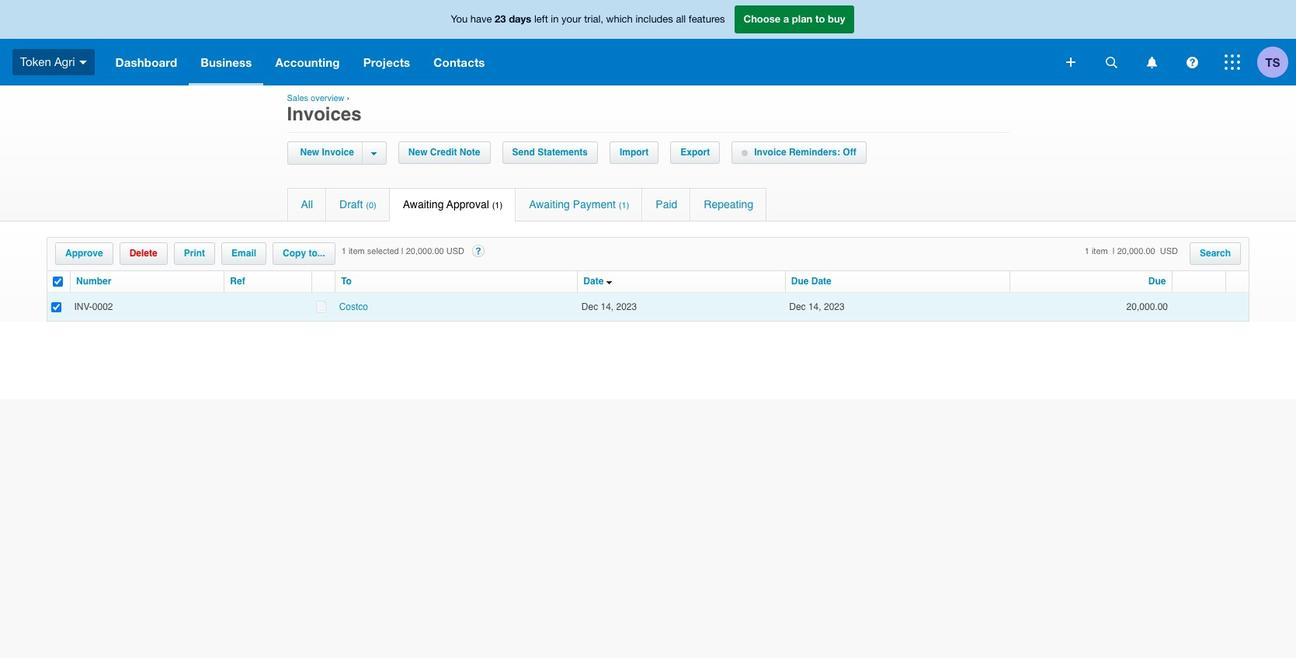 Task type: vqa. For each thing, say whether or not it's contained in the screenshot.
Quantity field
no



Task type: locate. For each thing, give the bounding box(es) containing it.
all link
[[288, 189, 326, 221]]

accounting
[[275, 55, 340, 69]]

dec 14, 2023
[[582, 301, 637, 312], [790, 301, 850, 312]]

have
[[471, 13, 492, 25]]

2 awaiting from the left
[[529, 198, 570, 211]]

trial,
[[585, 13, 604, 25]]

1 date from the left
[[584, 276, 604, 287]]

1 due from the left
[[792, 276, 809, 287]]

date link
[[584, 276, 604, 287]]

1 horizontal spatial 1
[[1085, 246, 1090, 256]]

1
[[342, 246, 346, 256], [1085, 246, 1090, 256]]

1 for 1 item                          | 20,000.00                              usd
[[1085, 246, 1090, 256]]

0 horizontal spatial 2023
[[617, 301, 637, 312]]

0 horizontal spatial dec 14, 2023
[[582, 301, 637, 312]]

invoice left reminders: at the top right of page
[[755, 147, 787, 158]]

awaiting for awaiting payment
[[529, 198, 570, 211]]

inv-0002
[[74, 301, 113, 312]]

(1) for awaiting payment
[[619, 200, 630, 211]]

1 2023 from the left
[[617, 301, 637, 312]]

you
[[451, 13, 468, 25]]

1 horizontal spatial 2023
[[824, 301, 845, 312]]

in
[[551, 13, 559, 25]]

item
[[349, 246, 365, 256], [1092, 246, 1109, 256]]

search link
[[1191, 243, 1241, 264]]

0 horizontal spatial due
[[792, 276, 809, 287]]

(1) inside awaiting approval (1)
[[492, 200, 503, 211]]

(1) right approval
[[492, 200, 503, 211]]

a
[[784, 13, 790, 25]]

features
[[689, 13, 725, 25]]

2 dec 14, 2023 from the left
[[790, 301, 850, 312]]

0 horizontal spatial invoice
[[322, 147, 354, 158]]

14, down due date link
[[809, 301, 822, 312]]

date
[[584, 276, 604, 287], [812, 276, 832, 287]]

14, down date 'link'
[[601, 301, 614, 312]]

business button
[[189, 39, 264, 85]]

new down the invoices
[[300, 147, 320, 158]]

(1) inside awaiting payment (1)
[[619, 200, 630, 211]]

0 horizontal spatial 1
[[342, 246, 346, 256]]

dec 14, 2023 down due date link
[[790, 301, 850, 312]]

new credit note link
[[399, 142, 490, 163]]

new
[[300, 147, 320, 158], [409, 147, 428, 158]]

repeating link
[[691, 189, 767, 221]]

1 horizontal spatial item
[[1092, 246, 1109, 256]]

1 horizontal spatial 14,
[[809, 301, 822, 312]]

invoice down the invoices
[[322, 147, 354, 158]]

dec
[[582, 301, 598, 312], [790, 301, 806, 312]]

ref
[[230, 276, 245, 287]]

all
[[301, 198, 313, 211]]

23
[[495, 13, 506, 25]]

print
[[184, 248, 205, 259]]

1 horizontal spatial invoice
[[755, 147, 787, 158]]

20,000.00 down due link
[[1127, 301, 1169, 312]]

1 horizontal spatial dec
[[790, 301, 806, 312]]

invoice reminders:                                  off link
[[733, 142, 866, 163]]

invoice
[[322, 147, 354, 158], [755, 147, 787, 158]]

agri
[[54, 55, 75, 68]]

copy to... link
[[274, 243, 335, 264]]

new left credit
[[409, 147, 428, 158]]

invoice reminders:                                  off
[[755, 147, 857, 158]]

1 (1) from the left
[[492, 200, 503, 211]]

1 horizontal spatial dec 14, 2023
[[790, 301, 850, 312]]

0 vertical spatial 20,000.00
[[406, 246, 444, 256]]

dec 14, 2023 down date 'link'
[[582, 301, 637, 312]]

number link
[[76, 276, 111, 287]]

(1) right payment
[[619, 200, 630, 211]]

1 item from the left
[[349, 246, 365, 256]]

1 horizontal spatial awaiting
[[529, 198, 570, 211]]

dec down due date link
[[790, 301, 806, 312]]

awaiting for awaiting approval
[[403, 198, 444, 211]]

0 horizontal spatial (1)
[[492, 200, 503, 211]]

reminders:
[[789, 147, 841, 158]]

1 dec from the left
[[582, 301, 598, 312]]

2 14, from the left
[[809, 301, 822, 312]]

paid link
[[643, 189, 690, 221]]

None checkbox
[[53, 277, 63, 287], [51, 302, 61, 312], [53, 277, 63, 287], [51, 302, 61, 312]]

2 (1) from the left
[[619, 200, 630, 211]]

dec down date 'link'
[[582, 301, 598, 312]]

print link
[[175, 243, 215, 264]]

due date
[[792, 276, 832, 287]]

awaiting left approval
[[403, 198, 444, 211]]

import link
[[611, 142, 658, 163]]

email link
[[222, 243, 266, 264]]

1 horizontal spatial new
[[409, 147, 428, 158]]

due date link
[[792, 276, 832, 287]]

banner
[[0, 0, 1297, 85]]

export link
[[672, 142, 720, 163]]

0 horizontal spatial awaiting
[[403, 198, 444, 211]]

1 horizontal spatial 20,000.00
[[1127, 301, 1169, 312]]

2023
[[617, 301, 637, 312], [824, 301, 845, 312]]

ts button
[[1258, 39, 1297, 85]]

dashboard link
[[104, 39, 189, 85]]

sales
[[287, 93, 309, 103]]

1 vertical spatial 20,000.00
[[1127, 301, 1169, 312]]

to link
[[341, 276, 352, 287]]

awaiting
[[403, 198, 444, 211], [529, 198, 570, 211]]

0 horizontal spatial new
[[300, 147, 320, 158]]

2 1 from the left
[[1085, 246, 1090, 256]]

1 new from the left
[[300, 147, 320, 158]]

1 horizontal spatial date
[[812, 276, 832, 287]]

awaiting left payment
[[529, 198, 570, 211]]

1 awaiting from the left
[[403, 198, 444, 211]]

0 horizontal spatial item
[[349, 246, 365, 256]]

new invoice
[[300, 147, 354, 158]]

0 horizontal spatial date
[[584, 276, 604, 287]]

0 horizontal spatial 14,
[[601, 301, 614, 312]]

new for new credit note
[[409, 147, 428, 158]]

new invoice link
[[296, 142, 362, 163]]

2 due from the left
[[1149, 276, 1167, 287]]

due
[[792, 276, 809, 287], [1149, 276, 1167, 287]]

20,000.00 right |
[[406, 246, 444, 256]]

svg image
[[1225, 54, 1241, 70], [1147, 56, 1157, 68], [1187, 56, 1199, 68], [1067, 58, 1076, 67], [79, 60, 87, 64]]

14,
[[601, 301, 614, 312], [809, 301, 822, 312]]

2 new from the left
[[409, 147, 428, 158]]

choose a plan to buy
[[744, 13, 846, 25]]

search
[[1201, 248, 1232, 259]]

0 horizontal spatial dec
[[582, 301, 598, 312]]

usd
[[447, 246, 465, 256]]

all
[[676, 13, 686, 25]]

1 horizontal spatial due
[[1149, 276, 1167, 287]]

2 2023 from the left
[[824, 301, 845, 312]]

new credit note
[[409, 147, 481, 158]]

1 1 from the left
[[342, 246, 346, 256]]

ts
[[1266, 55, 1281, 69]]

2 item from the left
[[1092, 246, 1109, 256]]

1 horizontal spatial (1)
[[619, 200, 630, 211]]



Task type: describe. For each thing, give the bounding box(es) containing it.
choose
[[744, 13, 781, 25]]

projects button
[[352, 39, 422, 85]]

which
[[607, 13, 633, 25]]

selected
[[367, 246, 399, 256]]

due for due link
[[1149, 276, 1167, 287]]

sales overview › invoices
[[287, 93, 362, 125]]

to
[[816, 13, 826, 25]]

ref link
[[230, 276, 245, 287]]

token
[[20, 55, 51, 68]]

2 date from the left
[[812, 276, 832, 287]]

projects
[[363, 55, 411, 69]]

invoices
[[287, 103, 362, 125]]

banner containing ts
[[0, 0, 1297, 85]]

off
[[843, 147, 857, 158]]

email
[[232, 248, 256, 259]]

svg image inside token agri popup button
[[79, 60, 87, 64]]

business
[[201, 55, 252, 69]]

token agri
[[20, 55, 75, 68]]

0 horizontal spatial 20,000.00
[[406, 246, 444, 256]]

token agri button
[[0, 39, 104, 85]]

to
[[341, 276, 352, 287]]

1 invoice from the left
[[322, 147, 354, 158]]

costco
[[339, 301, 368, 312]]

includes
[[636, 13, 674, 25]]

item for 1 item selected | 20,000.00 usd
[[349, 246, 365, 256]]

statements
[[538, 147, 588, 158]]

plan
[[792, 13, 813, 25]]

overview
[[311, 93, 345, 103]]

your
[[562, 13, 582, 25]]

copy
[[283, 248, 306, 259]]

payment
[[573, 198, 616, 211]]

due for due date
[[792, 276, 809, 287]]

delete link
[[120, 243, 167, 264]]

new for new invoice
[[300, 147, 320, 158]]

paid
[[656, 198, 678, 211]]

0002
[[92, 301, 113, 312]]

costco link
[[339, 301, 368, 312]]

awaiting approval (1)
[[403, 198, 503, 211]]

|
[[402, 246, 404, 256]]

days
[[509, 13, 532, 25]]

inv-
[[74, 301, 92, 312]]

accounting button
[[264, 39, 352, 85]]

copy to...
[[283, 248, 325, 259]]

delete
[[130, 248, 158, 259]]

to...
[[309, 248, 325, 259]]

contacts
[[434, 55, 485, 69]]

(1) for awaiting approval
[[492, 200, 503, 211]]

sales overview link
[[287, 93, 345, 103]]

svg image
[[1106, 56, 1118, 68]]

dashboard
[[115, 55, 177, 69]]

number
[[76, 276, 111, 287]]

due link
[[1149, 276, 1167, 287]]

export
[[681, 147, 710, 158]]

send statements
[[513, 147, 588, 158]]

import
[[620, 147, 649, 158]]

item for 1 item                          | 20,000.00                              usd
[[1092, 246, 1109, 256]]

1 item selected | 20,000.00 usd
[[342, 246, 465, 256]]

1 dec 14, 2023 from the left
[[582, 301, 637, 312]]

approval
[[447, 198, 489, 211]]

contacts button
[[422, 39, 497, 85]]

1 14, from the left
[[601, 301, 614, 312]]

draft
[[340, 198, 363, 211]]

approve link
[[56, 243, 112, 264]]

approve
[[65, 248, 103, 259]]

›
[[347, 93, 350, 103]]

you have 23 days left in your trial, which includes all features
[[451, 13, 725, 25]]

awaiting payment (1)
[[529, 198, 630, 211]]

left
[[535, 13, 548, 25]]

draft (0)
[[340, 198, 377, 211]]

send statements link
[[503, 142, 597, 163]]

note
[[460, 147, 481, 158]]

send
[[513, 147, 535, 158]]

buy
[[828, 13, 846, 25]]

2 dec from the left
[[790, 301, 806, 312]]

repeating
[[704, 198, 754, 211]]

2 invoice from the left
[[755, 147, 787, 158]]

credit
[[430, 147, 457, 158]]

1 for 1 item selected | 20,000.00 usd
[[342, 246, 346, 256]]



